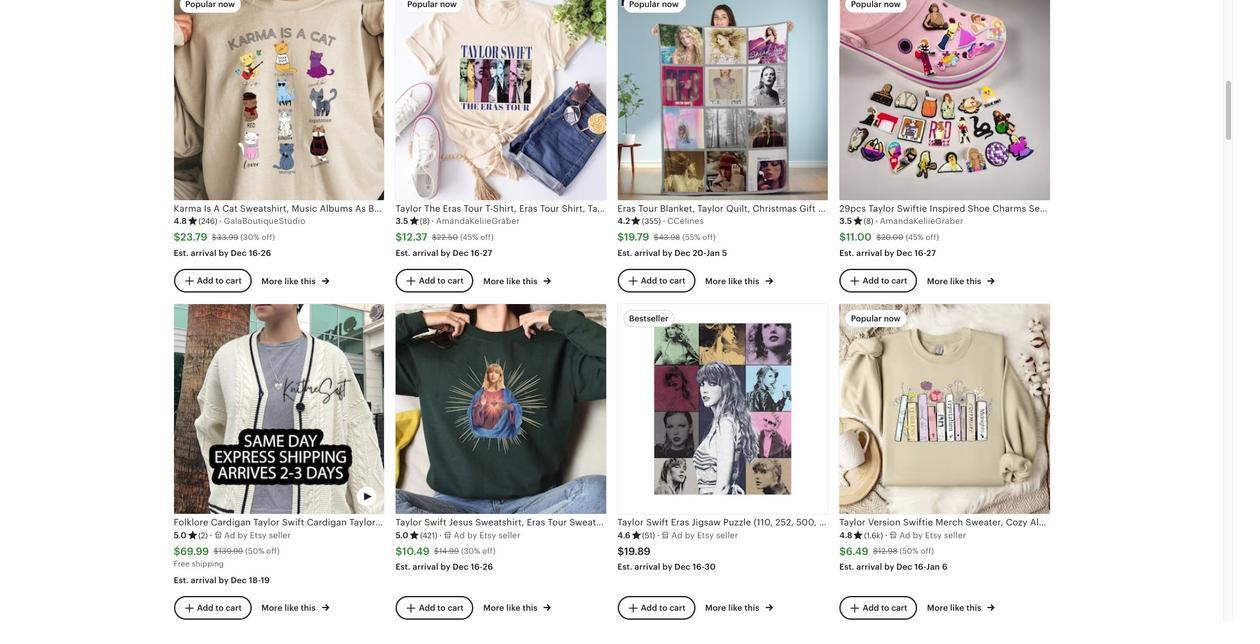 Task type: describe. For each thing, give the bounding box(es) containing it.
est. for 6.49
[[840, 563, 855, 573]]

5
[[722, 249, 727, 258]]

more like this link for 6.49
[[927, 602, 995, 615]]

12.98
[[878, 548, 898, 557]]

69.99
[[180, 546, 209, 558]]

(30% for 10.49
[[461, 548, 480, 557]]

· right (51)
[[657, 531, 660, 541]]

add to cart for 69.99
[[197, 603, 242, 613]]

taylor version swiftie merch sweater, cozy album book stacks edition, melodic memories collection, nostalgic swiftie holiday apparel image
[[840, 304, 1050, 515]]

$ left 33.99
[[174, 231, 180, 244]]

16- for 6.49
[[915, 563, 926, 573]]

27 for 11.00
[[927, 249, 936, 258]]

off) for 12.37
[[480, 233, 494, 242]]

252,
[[776, 518, 794, 528]]

dec for 12.37
[[453, 249, 469, 258]]

dec for 6.49
[[897, 563, 913, 573]]

merch
[[411, 518, 438, 528]]

$ 19.89 est. arrival by dec 16-30
[[618, 546, 716, 573]]

1 folklore from the left
[[174, 518, 208, 528]]

· for 12.37
[[432, 217, 434, 226]]

taylor the eras tour t-shirt, eras tour shirt, taylor swiftie shirt, taylor swiftie merch, taylor swift concert shirt, swiftie shirt unisex image
[[396, 0, 606, 200]]

add for 6.49
[[863, 603, 879, 613]]

$ 23.79 $ 33.99 (30% off) est. arrival by dec 16-26
[[174, 231, 275, 258]]

by for 12.37
[[441, 249, 451, 258]]

$ down (355) on the right of page
[[654, 233, 659, 242]]

cart for 19.79
[[670, 276, 686, 286]]

to for 11.00
[[881, 276, 890, 286]]

19.79
[[624, 231, 649, 244]]

16- for 11.00
[[915, 249, 927, 258]]

$ down (246)
[[212, 233, 217, 242]]

by for 23.79
[[219, 249, 229, 258]]

add to cart button for 11.00
[[840, 269, 917, 293]]

· up the $ 11.00 $ 20.00 (45% off) est. arrival by dec 16-27
[[876, 217, 878, 226]]

like for 23.79
[[285, 277, 299, 286]]

by inside $ 19.89 est. arrival by dec 16-30
[[663, 563, 673, 573]]

19
[[261, 576, 270, 586]]

add to cart button for 12.37
[[396, 269, 473, 293]]

folklore cardigan taylor swift cardigan taylor swiftie merch taylor swift folklore cardigan image
[[174, 304, 384, 515]]

add to cart button for 10.49
[[396, 597, 473, 620]]

arrival for 12.37
[[413, 249, 439, 258]]

off) for 19.79
[[703, 233, 716, 242]]

by for 10.49
[[441, 563, 451, 573]]

this for 12.37
[[523, 277, 538, 286]]

$ down '4.2'
[[618, 231, 624, 244]]

arrival inside $ 19.89 est. arrival by dec 16-30
[[635, 563, 660, 573]]

this for 10.49
[[523, 604, 538, 614]]

139.99
[[219, 548, 243, 557]]

11.00
[[846, 231, 872, 244]]

(110,
[[754, 518, 773, 528]]

add to cart button for 6.49
[[840, 597, 917, 620]]

18-
[[249, 576, 261, 586]]

$ down swiftie
[[396, 546, 402, 558]]

$ 11.00 $ 20.00 (45% off) est. arrival by dec 16-27
[[840, 231, 939, 258]]

(45% for 11.00
[[906, 233, 924, 242]]

this for 19.79
[[745, 277, 760, 286]]

4 taylor from the left
[[618, 518, 644, 528]]

eras
[[671, 518, 689, 528]]

cart for 6.49
[[892, 603, 908, 613]]

like for 6.49
[[950, 604, 965, 614]]

(8) for 11.00
[[864, 217, 874, 226]]

taylor swift eras jigsaw puzzle (110, 252, 500, 1014-piece) image
[[618, 304, 828, 515]]

add for 12.37
[[419, 276, 435, 286]]

12.37
[[402, 231, 427, 244]]

1 cardigan from the left
[[211, 518, 251, 528]]

more like this for 6.49
[[927, 604, 984, 614]]

to for 12.37
[[437, 276, 446, 286]]

1014-
[[819, 518, 842, 528]]

16- for 23.79
[[249, 249, 261, 258]]

dec for 23.79
[[231, 249, 247, 258]]

5.0 for 69.99
[[174, 531, 187, 541]]

jan for 6.49
[[926, 563, 940, 573]]

(50% for 6.49
[[900, 548, 919, 557]]

puzzle
[[723, 518, 751, 528]]

$ left 22.50
[[396, 231, 402, 244]]

add to cart for 10.49
[[419, 603, 464, 613]]

off) for 69.99
[[266, 548, 280, 557]]

karma is a cat sweatshirt, music albums as books sweatshirt, fan sweatshirt, music sweatshirt, music fan album sweatshirt, gift for her image
[[174, 0, 384, 200]]

this for 19.89
[[745, 604, 760, 614]]

$ down (421)
[[434, 548, 439, 557]]

like for 10.49
[[506, 604, 521, 614]]

free
[[174, 560, 190, 569]]

dec for 11.00
[[897, 249, 913, 258]]

dec for 19.79
[[675, 249, 691, 258]]

like for 19.79
[[728, 277, 743, 286]]

this for 23.79
[[301, 277, 316, 286]]

by for 19.79
[[663, 249, 673, 258]]

2 swift from the left
[[469, 518, 492, 528]]

more for 23.79
[[261, 277, 282, 286]]

dec for 10.49
[[453, 563, 469, 573]]

more like this link for 10.49
[[483, 602, 551, 615]]

to down $ 19.89 est. arrival by dec 16-30
[[659, 603, 668, 613]]

22.50
[[437, 233, 458, 242]]

arrival for 10.49
[[413, 563, 439, 573]]

19.89
[[624, 546, 651, 558]]

20.00
[[881, 233, 904, 242]]

to for 69.99
[[215, 603, 224, 613]]

more like this for 69.99
[[261, 604, 318, 614]]

more for 19.79
[[705, 277, 726, 286]]

est. for 19.79
[[618, 249, 633, 258]]

est. for 12.37
[[396, 249, 411, 258]]

add to cart for 23.79
[[197, 276, 242, 286]]

2 cardigan from the left
[[307, 518, 347, 528]]

$ 6.49 $ 12.98 (50% off) est. arrival by dec 16-jan 6
[[840, 546, 948, 573]]

· for 6.49
[[885, 531, 888, 541]]

· for 19.79
[[663, 217, 666, 226]]

dec left '18-' on the bottom
[[231, 576, 247, 586]]

add to cart button for 69.99
[[174, 597, 251, 620]]

add to cart for 6.49
[[863, 603, 908, 613]]

this for 11.00
[[967, 277, 982, 286]]

arrival down the shipping
[[191, 576, 217, 586]]

like for 11.00
[[950, 277, 965, 286]]



Task type: vqa. For each thing, say whether or not it's contained in the screenshot.
Guoda inside button
no



Task type: locate. For each thing, give the bounding box(es) containing it.
add to cart down $ 23.79 $ 33.99 (30% off) est. arrival by dec 16-26
[[197, 276, 242, 286]]

0 horizontal spatial (8)
[[420, 217, 430, 226]]

2 folklore from the left
[[494, 518, 529, 528]]

$ 69.99 $ 139.99 (50% off) free shipping
[[174, 546, 280, 569]]

add to cart for 12.37
[[419, 276, 464, 286]]

more like this link for 23.79
[[261, 274, 329, 288]]

(30% inside the $ 10.49 $ 14.99 (30% off) est. arrival by dec 16-26
[[461, 548, 480, 557]]

add down $ 12.37 $ 22.50 (45% off) est. arrival by dec 16-27
[[419, 276, 435, 286]]

eras tour blanket, taylor quilt, christmas gift for her, midnight 1989, xmas taylor eras tour swiftie fleece blanket, christmas blanket image
[[618, 0, 828, 200]]

by down 14.99
[[441, 563, 451, 573]]

arrival inside the $ 6.49 $ 12.98 (50% off) est. arrival by dec 16-jan 6
[[857, 563, 882, 573]]

more like this for 12.37
[[483, 277, 540, 286]]

1 vertical spatial 4.8
[[840, 531, 853, 541]]

cart for 23.79
[[226, 276, 242, 286]]

1 horizontal spatial jan
[[926, 563, 940, 573]]

off) for 11.00
[[926, 233, 939, 242]]

to for 6.49
[[881, 603, 890, 613]]

1 horizontal spatial 26
[[483, 563, 493, 573]]

1 horizontal spatial (30%
[[461, 548, 480, 557]]

16- inside the $ 11.00 $ 20.00 (45% off) est. arrival by dec 16-27
[[915, 249, 927, 258]]

this
[[301, 277, 316, 286], [523, 277, 538, 286], [745, 277, 760, 286], [967, 277, 982, 286], [301, 604, 316, 614], [523, 604, 538, 614], [745, 604, 760, 614], [967, 604, 982, 614]]

0 horizontal spatial cardigan
[[211, 518, 251, 528]]

add down est. arrival by dec 18-19
[[197, 603, 213, 613]]

add for 11.00
[[863, 276, 879, 286]]

by down the shipping
[[219, 576, 229, 586]]

jan left 5
[[706, 249, 720, 258]]

jan left 6 in the right of the page
[[926, 563, 940, 573]]

dec down 22.50
[[453, 249, 469, 258]]

1 horizontal spatial (8)
[[864, 217, 874, 226]]

dec left 30
[[675, 563, 691, 573]]

0 horizontal spatial 5.0
[[174, 531, 187, 541]]

· right (355) on the right of page
[[663, 217, 666, 226]]

est. inside $ 12.37 $ 22.50 (45% off) est. arrival by dec 16-27
[[396, 249, 411, 258]]

26 inside the $ 10.49 $ 14.99 (30% off) est. arrival by dec 16-26
[[483, 563, 493, 573]]

arrival down 6.49 in the right bottom of the page
[[857, 563, 882, 573]]

3.5 up 11.00
[[840, 217, 852, 226]]

1 horizontal spatial swift
[[469, 518, 492, 528]]

27 inside the $ 11.00 $ 20.00 (45% off) est. arrival by dec 16-27
[[927, 249, 936, 258]]

like
[[285, 277, 299, 286], [506, 277, 521, 286], [728, 277, 743, 286], [950, 277, 965, 286], [285, 604, 299, 614], [506, 604, 521, 614], [728, 604, 743, 614], [950, 604, 965, 614]]

0 vertical spatial 26
[[261, 249, 271, 258]]

add for 23.79
[[197, 276, 213, 286]]

arrival inside $ 23.79 $ 33.99 (30% off) est. arrival by dec 16-26
[[191, 249, 217, 258]]

cart down $ 19.89 est. arrival by dec 16-30
[[670, 603, 686, 613]]

16- inside $ 19.89 est. arrival by dec 16-30
[[693, 563, 705, 573]]

arrival inside the $ 10.49 $ 14.99 (30% off) est. arrival by dec 16-26
[[413, 563, 439, 573]]

off) for 23.79
[[262, 233, 275, 242]]

add for 69.99
[[197, 603, 213, 613]]

$ 10.49 $ 14.99 (30% off) est. arrival by dec 16-26
[[396, 546, 496, 573]]

3 swift from the left
[[646, 518, 669, 528]]

dec down 14.99
[[453, 563, 469, 573]]

arrival down 12.37
[[413, 249, 439, 258]]

(30%
[[240, 233, 260, 242], [461, 548, 480, 557]]

20-
[[693, 249, 706, 258]]

add for 19.79
[[641, 276, 657, 286]]

by inside the $ 19.79 $ 43.98 (55% off) est. arrival by dec 20-jan 5
[[663, 249, 673, 258]]

add to cart button up bestseller
[[618, 269, 695, 293]]

$ up the shipping
[[214, 548, 219, 557]]

· for 10.49
[[439, 531, 442, 541]]

more
[[261, 277, 282, 286], [483, 277, 504, 286], [705, 277, 726, 286], [927, 277, 948, 286], [261, 604, 282, 614], [483, 604, 504, 614], [705, 604, 726, 614], [927, 604, 948, 614]]

folklore
[[174, 518, 208, 528], [494, 518, 529, 528]]

est. down 6.49 in the right bottom of the page
[[840, 563, 855, 573]]

off) inside the $ 11.00 $ 20.00 (45% off) est. arrival by dec 16-27
[[926, 233, 939, 242]]

$ 12.37 $ 22.50 (45% off) est. arrival by dec 16-27
[[396, 231, 494, 258]]

off) right 14.99
[[482, 548, 496, 557]]

(8) for 12.37
[[420, 217, 430, 226]]

(355)
[[642, 217, 661, 226]]

like for 12.37
[[506, 277, 521, 286]]

to down est. arrival by dec 18-19
[[215, 603, 224, 613]]

26 for 10.49
[[483, 563, 493, 573]]

6
[[942, 563, 948, 573]]

off) inside the $ 10.49 $ 14.99 (30% off) est. arrival by dec 16-26
[[482, 548, 496, 557]]

by inside $ 12.37 $ 22.50 (45% off) est. arrival by dec 16-27
[[441, 249, 451, 258]]

1 taylor from the left
[[253, 518, 280, 528]]

est. inside the $ 10.49 $ 14.99 (30% off) est. arrival by dec 16-26
[[396, 563, 411, 573]]

add up popular at right bottom
[[863, 276, 879, 286]]

(50% right 139.99
[[245, 548, 264, 557]]

10.49
[[402, 546, 430, 558]]

arrival inside the $ 19.79 $ 43.98 (55% off) est. arrival by dec 20-jan 5
[[635, 249, 660, 258]]

0 horizontal spatial 27
[[483, 249, 492, 258]]

26 for 23.79
[[261, 249, 271, 258]]

jan inside the $ 6.49 $ 12.98 (50% off) est. arrival by dec 16-jan 6
[[926, 563, 940, 573]]

$ right 12.37
[[432, 233, 437, 242]]

off) inside $ 12.37 $ 22.50 (45% off) est. arrival by dec 16-27
[[480, 233, 494, 242]]

taylor swift eras jigsaw puzzle (110, 252, 500, 1014-piece)
[[618, 518, 869, 528]]

(45% right 22.50
[[460, 233, 478, 242]]

arrival for 23.79
[[191, 249, 217, 258]]

2 (8) from the left
[[864, 217, 874, 226]]

dec left 20-
[[675, 249, 691, 258]]

16- for 10.49
[[471, 563, 483, 573]]

est. inside $ 19.89 est. arrival by dec 16-30
[[618, 563, 633, 573]]

1 horizontal spatial folklore
[[494, 518, 529, 528]]

dec down 20.00
[[897, 249, 913, 258]]

1 5.0 from the left
[[174, 531, 187, 541]]

16- inside $ 12.37 $ 22.50 (45% off) est. arrival by dec 16-27
[[471, 249, 483, 258]]

0 horizontal spatial 26
[[261, 249, 271, 258]]

0 horizontal spatial jan
[[706, 249, 720, 258]]

est.
[[174, 249, 189, 258], [396, 249, 411, 258], [618, 249, 633, 258], [840, 249, 855, 258], [396, 563, 411, 573], [618, 563, 633, 573], [840, 563, 855, 573], [174, 576, 189, 586]]

to for 23.79
[[215, 276, 224, 286]]

(246)
[[198, 217, 217, 226]]

cart for 12.37
[[448, 276, 464, 286]]

2 27 from the left
[[927, 249, 936, 258]]

add for 10.49
[[419, 603, 435, 613]]

more for 6.49
[[927, 604, 948, 614]]

(421)
[[420, 532, 438, 541]]

1 horizontal spatial 5.0
[[396, 531, 409, 541]]

23.79
[[180, 231, 207, 244]]

$ right 11.00
[[876, 233, 881, 242]]

to for 10.49
[[437, 603, 446, 613]]

dec
[[231, 249, 247, 258], [453, 249, 469, 258], [675, 249, 691, 258], [897, 249, 913, 258], [453, 563, 469, 573], [675, 563, 691, 573], [897, 563, 913, 573], [231, 576, 247, 586]]

add to cart button for 19.79
[[618, 269, 695, 293]]

(50% for 69.99
[[245, 548, 264, 557]]

off) for 10.49
[[482, 548, 496, 557]]

add down the $ 10.49 $ 14.99 (30% off) est. arrival by dec 16-26
[[419, 603, 435, 613]]

· right '(2)'
[[210, 531, 212, 541]]

0 horizontal spatial swift
[[282, 518, 304, 528]]

(55%
[[682, 233, 701, 242]]

est. for 23.79
[[174, 249, 189, 258]]

3.5 up 12.37
[[396, 217, 408, 226]]

off) right 33.99
[[262, 233, 275, 242]]

dec down 12.98
[[897, 563, 913, 573]]

· right (246)
[[219, 217, 222, 226]]

add down $ 23.79 $ 33.99 (30% off) est. arrival by dec 16-26
[[197, 276, 213, 286]]

$ inside $ 19.89 est. arrival by dec 16-30
[[618, 546, 624, 558]]

by inside $ 23.79 $ 33.99 (30% off) est. arrival by dec 16-26
[[219, 249, 229, 258]]

16- inside $ 23.79 $ 33.99 (30% off) est. arrival by dec 16-26
[[249, 249, 261, 258]]

cart for 69.99
[[226, 603, 242, 613]]

off) right 20.00
[[926, 233, 939, 242]]

arrival for 11.00
[[857, 249, 882, 258]]

by inside the $ 10.49 $ 14.99 (30% off) est. arrival by dec 16-26
[[441, 563, 451, 573]]

(8)
[[420, 217, 430, 226], [864, 217, 874, 226]]

by for 6.49
[[885, 563, 895, 573]]

$
[[174, 231, 180, 244], [396, 231, 402, 244], [618, 231, 624, 244], [840, 231, 846, 244], [212, 233, 217, 242], [432, 233, 437, 242], [654, 233, 659, 242], [876, 233, 881, 242], [174, 546, 180, 558], [396, 546, 402, 558], [618, 546, 624, 558], [840, 546, 846, 558], [214, 548, 219, 557], [434, 548, 439, 557], [873, 548, 878, 557]]

dec inside $ 23.79 $ 33.99 (30% off) est. arrival by dec 16-26
[[231, 249, 247, 258]]

jan inside the $ 19.79 $ 43.98 (55% off) est. arrival by dec 20-jan 5
[[706, 249, 720, 258]]

arrival down 11.00
[[857, 249, 882, 258]]

more like this for 11.00
[[927, 277, 984, 286]]

cart down $ 23.79 $ 33.99 (30% off) est. arrival by dec 16-26
[[226, 276, 242, 286]]

29pcs taylor swiftie inspired shoe charms set, inspired by taylor swiftie the eras tour, taylor swiftie merch image
[[840, 0, 1050, 200]]

swiftie
[[378, 518, 408, 528]]

1 (50% from the left
[[245, 548, 264, 557]]

1 vertical spatial jan
[[926, 563, 940, 573]]

4.2
[[618, 217, 630, 226]]

· up $ 12.37 $ 22.50 (45% off) est. arrival by dec 16-27
[[432, 217, 434, 226]]

dec inside the $ 19.79 $ 43.98 (55% off) est. arrival by dec 20-jan 5
[[675, 249, 691, 258]]

· right (421)
[[439, 531, 442, 541]]

dec inside the $ 6.49 $ 12.98 (50% off) est. arrival by dec 16-jan 6
[[897, 563, 913, 573]]

more like this link for 19.79
[[705, 274, 773, 288]]

est. down 19.79
[[618, 249, 633, 258]]

(45% inside the $ 11.00 $ 20.00 (45% off) est. arrival by dec 16-27
[[906, 233, 924, 242]]

5.0 up '69.99'
[[174, 531, 187, 541]]

2 3.5 from the left
[[840, 217, 852, 226]]

$ left 20.00
[[840, 231, 846, 244]]

(30% for 23.79
[[240, 233, 260, 242]]

0 vertical spatial jan
[[706, 249, 720, 258]]

by down 33.99
[[219, 249, 229, 258]]

1 horizontal spatial 27
[[927, 249, 936, 258]]

add to cart down $ 19.89 est. arrival by dec 16-30
[[641, 603, 686, 613]]

6.49
[[846, 546, 869, 558]]

more like this for 10.49
[[483, 604, 540, 614]]

by down 22.50
[[441, 249, 451, 258]]

(1.6k)
[[864, 532, 883, 541]]

(45% for 12.37
[[460, 233, 478, 242]]

this for 6.49
[[967, 604, 982, 614]]

more like this link for 11.00
[[927, 274, 995, 288]]

to
[[215, 276, 224, 286], [437, 276, 446, 286], [659, 276, 668, 286], [881, 276, 890, 286], [215, 603, 224, 613], [437, 603, 446, 613], [659, 603, 668, 613], [881, 603, 890, 613]]

est. down 11.00
[[840, 249, 855, 258]]

off) inside $ 23.79 $ 33.99 (30% off) est. arrival by dec 16-26
[[262, 233, 275, 242]]

off) for 6.49
[[921, 548, 934, 557]]

16- for 12.37
[[471, 249, 483, 258]]

by down 12.98
[[885, 563, 895, 573]]

product video element
[[174, 304, 384, 515]]

jigsaw
[[692, 518, 721, 528]]

folklore cardigan taylor swift cardigan taylor swiftie merch taylor swift folklore cardigan
[[174, 518, 571, 528]]

add to cart
[[197, 276, 242, 286], [419, 276, 464, 286], [641, 276, 686, 286], [863, 276, 908, 286], [197, 603, 242, 613], [419, 603, 464, 613], [641, 603, 686, 613], [863, 603, 908, 613]]

add to cart down est. arrival by dec 18-19
[[197, 603, 242, 613]]

cart down the $ 19.79 $ 43.98 (55% off) est. arrival by dec 20-jan 5
[[670, 276, 686, 286]]

cart down the $ 6.49 $ 12.98 (50% off) est. arrival by dec 16-jan 6
[[892, 603, 908, 613]]

dec inside the $ 11.00 $ 20.00 (45% off) est. arrival by dec 16-27
[[897, 249, 913, 258]]

(30% inside $ 23.79 $ 33.99 (30% off) est. arrival by dec 16-26
[[240, 233, 260, 242]]

$ down (1.6k)
[[873, 548, 878, 557]]

dec inside $ 12.37 $ 22.50 (45% off) est. arrival by dec 16-27
[[453, 249, 469, 258]]

2 (45% from the left
[[906, 233, 924, 242]]

3 taylor from the left
[[441, 518, 467, 528]]

est. down 23.79
[[174, 249, 189, 258]]

0 horizontal spatial 4.8
[[174, 217, 187, 226]]

2 horizontal spatial cardigan
[[531, 518, 571, 528]]

bestseller
[[629, 314, 669, 324]]

0 horizontal spatial folklore
[[174, 518, 208, 528]]

by for 11.00
[[885, 249, 895, 258]]

· for 69.99
[[210, 531, 212, 541]]

30
[[705, 563, 716, 573]]

more for 11.00
[[927, 277, 948, 286]]

more like this link
[[261, 274, 329, 288], [483, 274, 551, 288], [705, 274, 773, 288], [927, 274, 995, 288], [261, 602, 329, 615], [483, 602, 551, 615], [705, 602, 773, 615], [927, 602, 995, 615]]

add to cart button down $ 12.37 $ 22.50 (45% off) est. arrival by dec 16-27
[[396, 269, 473, 293]]

cart down est. arrival by dec 18-19
[[226, 603, 242, 613]]

arrival inside $ 12.37 $ 22.50 (45% off) est. arrival by dec 16-27
[[413, 249, 439, 258]]

(50% right 12.98
[[900, 548, 919, 557]]

dec inside $ 19.89 est. arrival by dec 16-30
[[675, 563, 691, 573]]

0 horizontal spatial (50%
[[245, 548, 264, 557]]

off) inside $ 69.99 $ 139.99 (50% off) free shipping
[[266, 548, 280, 557]]

add to cart button for 23.79
[[174, 269, 251, 293]]

off) inside the $ 6.49 $ 12.98 (50% off) est. arrival by dec 16-jan 6
[[921, 548, 934, 557]]

more like this
[[261, 277, 318, 286], [483, 277, 540, 286], [705, 277, 762, 286], [927, 277, 984, 286], [261, 604, 318, 614], [483, 604, 540, 614], [705, 604, 762, 614], [927, 604, 984, 614]]

add to cart for 19.79
[[641, 276, 686, 286]]

1 horizontal spatial 3.5
[[840, 217, 852, 226]]

(45% inside $ 12.37 $ 22.50 (45% off) est. arrival by dec 16-27
[[460, 233, 478, 242]]

1 vertical spatial (30%
[[461, 548, 480, 557]]

swift
[[282, 518, 304, 528], [469, 518, 492, 528], [646, 518, 669, 528]]

16- inside the $ 6.49 $ 12.98 (50% off) est. arrival by dec 16-jan 6
[[915, 563, 926, 573]]

add to cart down $ 12.37 $ 22.50 (45% off) est. arrival by dec 16-27
[[419, 276, 464, 286]]

cart down the $ 11.00 $ 20.00 (45% off) est. arrival by dec 16-27
[[892, 276, 908, 286]]

off)
[[262, 233, 275, 242], [480, 233, 494, 242], [703, 233, 716, 242], [926, 233, 939, 242], [266, 548, 280, 557], [482, 548, 496, 557], [921, 548, 934, 557]]

add to cart down the $ 11.00 $ 20.00 (45% off) est. arrival by dec 16-27
[[863, 276, 908, 286]]

est. down free
[[174, 576, 189, 586]]

taylor up 4.6
[[618, 518, 644, 528]]

arrival
[[191, 249, 217, 258], [413, 249, 439, 258], [635, 249, 660, 258], [857, 249, 882, 258], [413, 563, 439, 573], [635, 563, 660, 573], [857, 563, 882, 573], [191, 576, 217, 586]]

arrival down '10.49'
[[413, 563, 439, 573]]

4.8 for 23.79
[[174, 217, 187, 226]]

est. arrival by dec 18-19
[[174, 576, 270, 586]]

jan for 19.79
[[706, 249, 720, 258]]

cart
[[226, 276, 242, 286], [448, 276, 464, 286], [670, 276, 686, 286], [892, 276, 908, 286], [226, 603, 242, 613], [448, 603, 464, 613], [670, 603, 686, 613], [892, 603, 908, 613]]

2 taylor from the left
[[349, 518, 376, 528]]

arrival for 6.49
[[857, 563, 882, 573]]

1 horizontal spatial 4.8
[[840, 531, 853, 541]]

add to cart for 11.00
[[863, 276, 908, 286]]

4.8 for 6.49
[[840, 531, 853, 541]]

now
[[884, 314, 901, 324]]

· right (1.6k)
[[885, 531, 888, 541]]

add to cart button down the $ 11.00 $ 20.00 (45% off) est. arrival by dec 16-27
[[840, 269, 917, 293]]

est. for 10.49
[[396, 563, 411, 573]]

to down the $ 6.49 $ 12.98 (50% off) est. arrival by dec 16-jan 6
[[881, 603, 890, 613]]

1 3.5 from the left
[[396, 217, 408, 226]]

taylor left swiftie
[[349, 518, 376, 528]]

taylor
[[253, 518, 280, 528], [349, 518, 376, 528], [441, 518, 467, 528], [618, 518, 644, 528]]

taylor up $ 69.99 $ 139.99 (50% off) free shipping
[[253, 518, 280, 528]]

4.8 up 23.79
[[174, 217, 187, 226]]

by down 43.98
[[663, 249, 673, 258]]

$ up free
[[174, 546, 180, 558]]

(8) up 12.37
[[420, 217, 430, 226]]

1 swift from the left
[[282, 518, 304, 528]]

· for 23.79
[[219, 217, 222, 226]]

est. for 11.00
[[840, 249, 855, 258]]

est. down '10.49'
[[396, 563, 411, 573]]

1 vertical spatial 26
[[483, 563, 493, 573]]

0 horizontal spatial (45%
[[460, 233, 478, 242]]

est. inside the $ 11.00 $ 20.00 (45% off) est. arrival by dec 16-27
[[840, 249, 855, 258]]

500,
[[796, 518, 817, 528]]

more for 69.99
[[261, 604, 282, 614]]

add up bestseller
[[641, 276, 657, 286]]

$ 19.79 $ 43.98 (55% off) est. arrival by dec 20-jan 5
[[618, 231, 727, 258]]

taylor swift jesus sweatshirt, eras tour sweatshirt, taylor meme sweatshirt, taylor swift fan sweatshirt, taylor swift gift sweatshirt image
[[396, 304, 606, 515]]

add to cart button down the $ 10.49 $ 14.99 (30% off) est. arrival by dec 16-26
[[396, 597, 473, 620]]

2 5.0 from the left
[[396, 531, 409, 541]]

5.0
[[174, 531, 187, 541], [396, 531, 409, 541]]

14.99
[[439, 548, 459, 557]]

(30% right 14.99
[[461, 548, 480, 557]]

1 horizontal spatial (50%
[[900, 548, 919, 557]]

3 cardigan from the left
[[531, 518, 571, 528]]

27 inside $ 12.37 $ 22.50 (45% off) est. arrival by dec 16-27
[[483, 249, 492, 258]]

cart for 11.00
[[892, 276, 908, 286]]

(50% inside $ 69.99 $ 139.99 (50% off) free shipping
[[245, 548, 264, 557]]

(50%
[[245, 548, 264, 557], [900, 548, 919, 557]]

by inside the $ 11.00 $ 20.00 (45% off) est. arrival by dec 16-27
[[885, 249, 895, 258]]

0 vertical spatial (30%
[[240, 233, 260, 242]]

$ down 1014-
[[840, 546, 846, 558]]

to down the $ 10.49 $ 14.99 (30% off) est. arrival by dec 16-26
[[437, 603, 446, 613]]

est. inside the $ 6.49 $ 12.98 (50% off) est. arrival by dec 16-jan 6
[[840, 563, 855, 573]]

est. inside $ 23.79 $ 33.99 (30% off) est. arrival by dec 16-26
[[174, 249, 189, 258]]

(50% inside the $ 6.49 $ 12.98 (50% off) est. arrival by dec 16-jan 6
[[900, 548, 919, 557]]

16- inside the $ 10.49 $ 14.99 (30% off) est. arrival by dec 16-26
[[471, 563, 483, 573]]

33.99
[[217, 233, 238, 242]]

to down $ 23.79 $ 33.99 (30% off) est. arrival by dec 16-26
[[215, 276, 224, 286]]

add to cart button
[[174, 269, 251, 293], [396, 269, 473, 293], [618, 269, 695, 293], [840, 269, 917, 293], [174, 597, 251, 620], [396, 597, 473, 620], [618, 597, 695, 620], [840, 597, 917, 620]]

3.5
[[396, 217, 408, 226], [840, 217, 852, 226]]

more like this link for 69.99
[[261, 602, 329, 615]]

jan
[[706, 249, 720, 258], [926, 563, 940, 573]]

more for 12.37
[[483, 277, 504, 286]]

16-
[[249, 249, 261, 258], [471, 249, 483, 258], [915, 249, 927, 258], [471, 563, 483, 573], [693, 563, 705, 573], [915, 563, 926, 573]]

3.5 for 11.00
[[840, 217, 852, 226]]

cardigan
[[211, 518, 251, 528], [307, 518, 347, 528], [531, 518, 571, 528]]

27
[[483, 249, 492, 258], [927, 249, 936, 258]]

4.6
[[618, 531, 631, 541]]

arrival down 19.89
[[635, 563, 660, 573]]

popular
[[851, 314, 882, 324]]

by inside the $ 6.49 $ 12.98 (50% off) est. arrival by dec 16-jan 6
[[885, 563, 895, 573]]

5.0 for 10.49
[[396, 531, 409, 541]]

more like this for 19.79
[[705, 277, 762, 286]]

(30% right 33.99
[[240, 233, 260, 242]]

(51)
[[642, 532, 655, 541]]

off) right 12.98
[[921, 548, 934, 557]]

dec inside the $ 10.49 $ 14.99 (30% off) est. arrival by dec 16-26
[[453, 563, 469, 573]]

5.0 down swiftie
[[396, 531, 409, 541]]

0 vertical spatial 4.8
[[174, 217, 187, 226]]

more for 10.49
[[483, 604, 504, 614]]

off) inside the $ 19.79 $ 43.98 (55% off) est. arrival by dec 20-jan 5
[[703, 233, 716, 242]]

arrival down 23.79
[[191, 249, 217, 258]]

cart for 10.49
[[448, 603, 464, 613]]

4.8 down piece)
[[840, 531, 853, 541]]

arrival inside the $ 11.00 $ 20.00 (45% off) est. arrival by dec 16-27
[[857, 249, 882, 258]]

add down $ 19.89 est. arrival by dec 16-30
[[641, 603, 657, 613]]

43.98
[[659, 233, 680, 242]]

est. down 19.89
[[618, 563, 633, 573]]

est. inside the $ 19.79 $ 43.98 (55% off) est. arrival by dec 20-jan 5
[[618, 249, 633, 258]]

1 (8) from the left
[[420, 217, 430, 226]]

0 horizontal spatial (30%
[[240, 233, 260, 242]]

2 (50% from the left
[[900, 548, 919, 557]]

1 horizontal spatial cardigan
[[307, 518, 347, 528]]

2 horizontal spatial swift
[[646, 518, 669, 528]]

add to cart button down $ 19.89 est. arrival by dec 16-30
[[618, 597, 695, 620]]

1 horizontal spatial (45%
[[906, 233, 924, 242]]

(2)
[[198, 532, 208, 541]]

by left 30
[[663, 563, 673, 573]]

more like this link for 12.37
[[483, 274, 551, 288]]

add
[[197, 276, 213, 286], [419, 276, 435, 286], [641, 276, 657, 286], [863, 276, 879, 286], [197, 603, 213, 613], [419, 603, 435, 613], [641, 603, 657, 613], [863, 603, 879, 613]]

off) right 22.50
[[480, 233, 494, 242]]

to down the $ 19.79 $ 43.98 (55% off) est. arrival by dec 20-jan 5
[[659, 276, 668, 286]]

0 horizontal spatial 3.5
[[396, 217, 408, 226]]

27 for 12.37
[[483, 249, 492, 258]]

1 (45% from the left
[[460, 233, 478, 242]]

26 inside $ 23.79 $ 33.99 (30% off) est. arrival by dec 16-26
[[261, 249, 271, 258]]

by
[[219, 249, 229, 258], [441, 249, 451, 258], [663, 249, 673, 258], [885, 249, 895, 258], [441, 563, 451, 573], [663, 563, 673, 573], [885, 563, 895, 573], [219, 576, 229, 586]]

(45%
[[460, 233, 478, 242], [906, 233, 924, 242]]

·
[[219, 217, 222, 226], [432, 217, 434, 226], [663, 217, 666, 226], [876, 217, 878, 226], [210, 531, 212, 541], [439, 531, 442, 541], [657, 531, 660, 541], [885, 531, 888, 541]]

4.8
[[174, 217, 187, 226], [840, 531, 853, 541]]

like for 69.99
[[285, 604, 299, 614]]

26
[[261, 249, 271, 258], [483, 563, 493, 573]]

piece)
[[842, 518, 869, 528]]

add down the $ 6.49 $ 12.98 (50% off) est. arrival by dec 16-jan 6
[[863, 603, 879, 613]]

shipping
[[192, 560, 224, 569]]

1 27 from the left
[[483, 249, 492, 258]]

popular now
[[851, 314, 901, 324]]

est. down 12.37
[[396, 249, 411, 258]]



